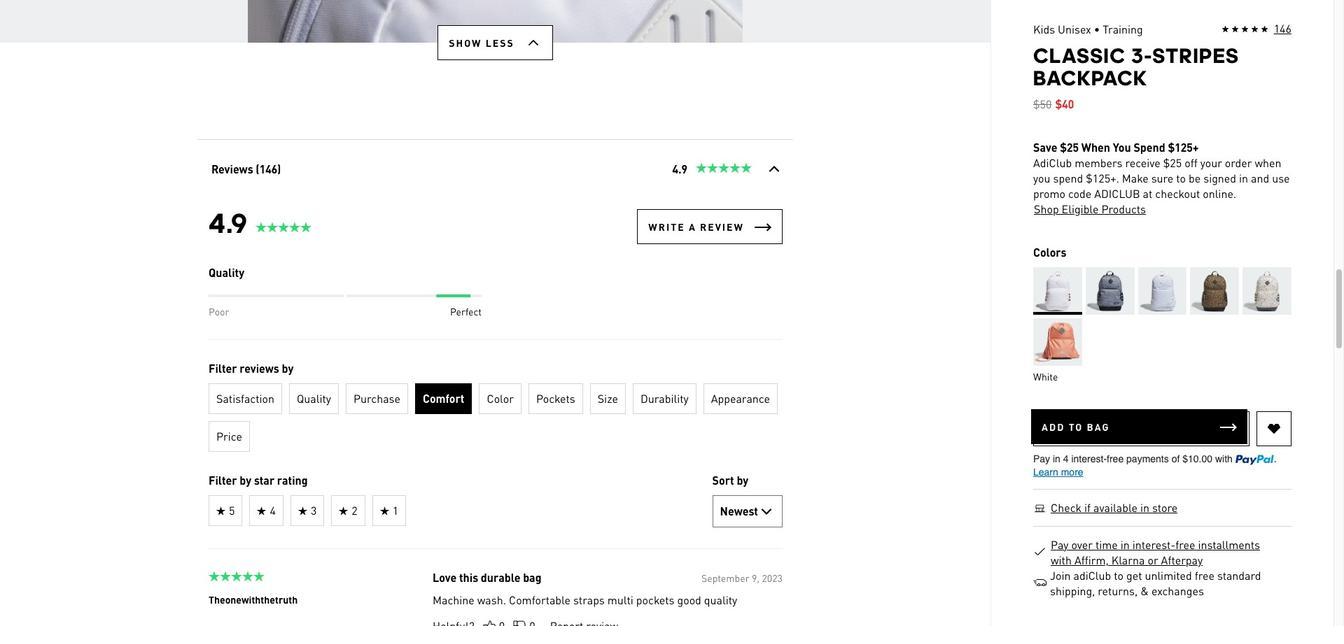 Task type: vqa. For each thing, say whether or not it's contained in the screenshot.
size
yes



Task type: describe. For each thing, give the bounding box(es) containing it.
love this durable bag
[[432, 571, 541, 585]]

training
[[1103, 22, 1143, 36]]

newest
[[720, 504, 758, 519]]

show less
[[449, 36, 514, 49]]

promo
[[1033, 186, 1065, 201]]

add
[[1042, 421, 1065, 433]]

product color: light grey image
[[1138, 267, 1187, 315]]

free for interest-
[[1175, 538, 1195, 552]]

classic 3-stripes backpack $50 $40
[[1033, 43, 1239, 111]]

satisfaction
[[216, 391, 274, 406]]

product color: white image
[[1033, 267, 1082, 315]]

free for unlimited
[[1195, 568, 1214, 583]]

if
[[1084, 501, 1091, 515]]

receive
[[1125, 155, 1160, 170]]

september 9, 2023
[[701, 572, 782, 585]]

5 link
[[208, 496, 242, 526]]

size
[[597, 391, 618, 406]]

write a review
[[648, 221, 744, 233]]

bag
[[523, 571, 541, 585]]

when
[[1255, 155, 1281, 170]]

check if available in store button
[[1050, 501, 1178, 516]]

save $25 when you spend $125+ adiclub members receive $25 off your order when you spend $125+. make sure to be signed in and use promo code adiclub at checkout online. shop eligible products
[[1033, 140, 1290, 216]]

machine
[[432, 593, 474, 608]]

unisex
[[1058, 22, 1091, 36]]

multi
[[607, 593, 633, 608]]

rating
[[277, 473, 307, 488]]

classic
[[1033, 43, 1126, 68]]

be
[[1189, 171, 1201, 186]]

by for sort by
[[736, 473, 748, 488]]

pockets link
[[528, 384, 583, 414]]

4
[[269, 503, 275, 518]]

bag
[[1087, 421, 1110, 433]]

product color: grey image
[[1086, 267, 1134, 315]]

to inside save $25 when you spend $125+ adiclub members receive $25 off your order when you spend $125+. make sure to be signed in and use promo code adiclub at checkout online. shop eligible products
[[1176, 171, 1186, 186]]

0 vertical spatial 4.9
[[672, 162, 687, 176]]

write
[[648, 221, 685, 233]]

your
[[1200, 155, 1222, 170]]

1
[[392, 503, 398, 518]]

a
[[688, 221, 696, 233]]

pay
[[1051, 538, 1069, 552]]

add to bag
[[1042, 421, 1110, 433]]

kids
[[1033, 22, 1055, 36]]

durability link
[[632, 384, 696, 414]]

durability
[[640, 391, 688, 406]]

size link
[[590, 384, 625, 414]]

satisfaction link
[[208, 384, 282, 414]]

standard
[[1217, 568, 1261, 583]]

time
[[1095, 538, 1118, 552]]

kids unisex • training
[[1033, 22, 1143, 36]]

stripes
[[1153, 43, 1239, 68]]

white
[[1033, 370, 1058, 383]]

reviews
[[211, 162, 253, 176]]

0 vertical spatial $25
[[1060, 140, 1079, 155]]

less
[[486, 36, 514, 49]]

wash.
[[477, 593, 506, 608]]

to
[[1069, 421, 1083, 433]]

colors
[[1033, 245, 1066, 260]]

backpack
[[1033, 66, 1148, 90]]

(146)
[[255, 162, 281, 176]]

comfort link
[[415, 384, 472, 414]]

146
[[1274, 21, 1292, 36]]

color link
[[479, 384, 521, 414]]

available
[[1094, 501, 1137, 515]]

check
[[1051, 501, 1082, 515]]

returns,
[[1098, 584, 1138, 599]]

2023
[[762, 572, 782, 585]]

theonewiththetruth
[[208, 594, 297, 606]]

filter reviews by
[[208, 361, 293, 376]]

installments
[[1198, 538, 1260, 552]]

write a review button
[[637, 209, 782, 244]]

1 horizontal spatial by
[[281, 361, 293, 376]]

adiclub
[[1094, 186, 1140, 201]]

afterpay
[[1161, 553, 1203, 568]]

product color: medium brown / black / pulse lime s22 image
[[1190, 267, 1239, 315]]

perfect
[[450, 305, 481, 318]]



Task type: locate. For each thing, give the bounding box(es) containing it.
5
[[229, 503, 234, 518]]

free down afterpay
[[1195, 568, 1214, 583]]

affirm,
[[1074, 553, 1109, 568]]

1 horizontal spatial 4.9
[[672, 162, 687, 176]]

pockets
[[536, 391, 575, 406], [636, 593, 674, 608]]

in inside save $25 when you spend $125+ adiclub members receive $25 off your order when you spend $125+. make sure to be signed in and use promo code adiclub at checkout online. shop eligible products
[[1239, 171, 1248, 186]]

None field
[[712, 496, 782, 528]]

spend
[[1134, 140, 1165, 155]]

1 horizontal spatial quality
[[704, 593, 737, 608]]

in inside button
[[1140, 501, 1149, 515]]

in for store
[[1140, 501, 1149, 515]]

straps
[[573, 593, 604, 608]]

unlimited
[[1145, 568, 1192, 583]]

to left be
[[1176, 171, 1186, 186]]

color
[[486, 391, 513, 406]]

store
[[1152, 501, 1178, 515]]

in up klarna
[[1121, 538, 1130, 552]]

off
[[1185, 155, 1198, 170]]

or
[[1148, 553, 1158, 568]]

quality link
[[289, 384, 338, 414]]

when
[[1081, 140, 1110, 155]]

filter for filter by star rating
[[208, 473, 237, 488]]

get
[[1126, 568, 1142, 583]]

3
[[310, 503, 316, 518]]

free
[[1175, 538, 1195, 552], [1195, 568, 1214, 583]]

1 horizontal spatial pockets
[[636, 593, 674, 608]]

none field containing newest
[[712, 496, 782, 528]]

free up afterpay
[[1175, 538, 1195, 552]]

shop
[[1034, 202, 1059, 216]]

product color: pink / silver metallic image
[[1033, 319, 1082, 366]]

review
[[700, 221, 744, 233]]

dropdown image
[[758, 503, 775, 520]]

0 horizontal spatial $25
[[1060, 140, 1079, 155]]

interest-
[[1132, 538, 1175, 552]]

in
[[1239, 171, 1248, 186], [1140, 501, 1149, 515], [1121, 538, 1130, 552]]

durable
[[480, 571, 520, 585]]

sure
[[1151, 171, 1174, 186]]

product color: white / onix / beige image
[[1243, 267, 1292, 315]]

shipping,
[[1050, 584, 1095, 599]]

exchanges
[[1152, 584, 1204, 599]]

0 vertical spatial pockets
[[536, 391, 575, 406]]

in down order
[[1239, 171, 1248, 186]]

use
[[1272, 171, 1290, 186]]

0 vertical spatial free
[[1175, 538, 1195, 552]]

3-
[[1131, 43, 1153, 68]]

pockets left size
[[536, 391, 575, 406]]

adiclub
[[1033, 155, 1072, 170]]

0 vertical spatial filter
[[208, 361, 237, 376]]

in inside pay over time in interest-free installments with affirm, klarna or afterpay
[[1121, 538, 1130, 552]]

filter up 5 link at left bottom
[[208, 473, 237, 488]]

free inside pay over time in interest-free installments with affirm, klarna or afterpay
[[1175, 538, 1195, 552]]

pockets left good
[[636, 593, 674, 608]]

love
[[432, 571, 456, 585]]

filter left reviews in the left bottom of the page
[[208, 361, 237, 376]]

0 horizontal spatial to
[[1114, 568, 1124, 583]]

1 horizontal spatial in
[[1140, 501, 1149, 515]]

$25 up sure
[[1163, 155, 1182, 170]]

machine wash.  comfortable straps multi pockets good quality
[[432, 593, 737, 608]]

by for filter by star rating
[[239, 473, 251, 488]]

products
[[1101, 202, 1146, 216]]

free inside join adiclub to get unlimited free standard shipping, returns, & exchanges
[[1195, 568, 1214, 583]]

4.9 up the quality
[[208, 207, 248, 239]]

star
[[254, 473, 274, 488]]

appearance link
[[703, 384, 777, 414]]

comfortable
[[509, 593, 570, 608]]

0 horizontal spatial in
[[1121, 538, 1130, 552]]

2 horizontal spatial by
[[736, 473, 748, 488]]

check if available in store
[[1051, 501, 1178, 515]]

september
[[701, 572, 749, 585]]

2 vertical spatial in
[[1121, 538, 1130, 552]]

4.9 up write
[[672, 162, 687, 176]]

price
[[216, 429, 242, 444]]

0 vertical spatial in
[[1239, 171, 1248, 186]]

reviews (146)
[[211, 162, 281, 176]]

price link
[[208, 421, 250, 452]]

add to bag button
[[1031, 410, 1247, 445]]

quality down september on the right of the page
[[704, 593, 737, 608]]

to up returns,
[[1114, 568, 1124, 583]]

0 horizontal spatial 4.9
[[208, 207, 248, 239]]

filter by star rating
[[208, 473, 307, 488]]

1 horizontal spatial to
[[1176, 171, 1186, 186]]

2 horizontal spatial in
[[1239, 171, 1248, 186]]

filter for filter reviews by
[[208, 361, 237, 376]]

1 vertical spatial quality
[[704, 593, 737, 608]]

1 vertical spatial to
[[1114, 568, 1124, 583]]

and
[[1251, 171, 1269, 186]]

reviews
[[239, 361, 279, 376]]

online.
[[1203, 186, 1236, 201]]

quality left purchase
[[296, 391, 331, 406]]

$25 up adiclub
[[1060, 140, 1079, 155]]

by right reviews in the left bottom of the page
[[281, 361, 293, 376]]

1 vertical spatial in
[[1140, 501, 1149, 515]]

spend
[[1053, 171, 1083, 186]]

members
[[1075, 155, 1122, 170]]

save
[[1033, 140, 1057, 155]]

appearance
[[711, 391, 770, 406]]

filter
[[208, 361, 237, 376], [208, 473, 237, 488]]

order
[[1225, 155, 1252, 170]]

1 vertical spatial filter
[[208, 473, 237, 488]]

sort by
[[712, 473, 748, 488]]

2 filter from the top
[[208, 473, 237, 488]]

show less button
[[438, 25, 553, 60]]

you
[[1113, 140, 1131, 155]]

1 vertical spatial 4.9
[[208, 207, 248, 239]]

0 horizontal spatial quality
[[296, 391, 331, 406]]

comfort
[[422, 391, 464, 406]]

4 link
[[249, 496, 283, 526]]

purchase link
[[345, 384, 408, 414]]

shop eligible products link
[[1033, 202, 1147, 217]]

•
[[1094, 22, 1100, 36]]

&
[[1141, 584, 1149, 599]]

sort
[[712, 473, 734, 488]]

over
[[1071, 538, 1093, 552]]

146 button
[[1221, 21, 1292, 38]]

1 vertical spatial $25
[[1163, 155, 1182, 170]]

2 link
[[331, 496, 365, 526]]

in for interest-
[[1121, 538, 1130, 552]]

by right the sort at the bottom of the page
[[736, 473, 748, 488]]

1 vertical spatial pockets
[[636, 593, 674, 608]]

0 vertical spatial to
[[1176, 171, 1186, 186]]

0 horizontal spatial by
[[239, 473, 251, 488]]

1 filter from the top
[[208, 361, 237, 376]]

0 vertical spatial quality
[[296, 391, 331, 406]]

by
[[281, 361, 293, 376], [239, 473, 251, 488], [736, 473, 748, 488]]

in left 'store'
[[1140, 501, 1149, 515]]

eligible
[[1062, 202, 1099, 216]]

quality
[[208, 265, 244, 280]]

9,
[[751, 572, 759, 585]]

0 horizontal spatial pockets
[[536, 391, 575, 406]]

to inside join adiclub to get unlimited free standard shipping, returns, & exchanges
[[1114, 568, 1124, 583]]

$50
[[1033, 97, 1052, 111]]

by left star
[[239, 473, 251, 488]]

make
[[1122, 171, 1149, 186]]

to
[[1176, 171, 1186, 186], [1114, 568, 1124, 583]]

1 horizontal spatial $25
[[1163, 155, 1182, 170]]

good
[[677, 593, 701, 608]]

you
[[1033, 171, 1050, 186]]

$25
[[1060, 140, 1079, 155], [1163, 155, 1182, 170]]

1 vertical spatial free
[[1195, 568, 1214, 583]]



